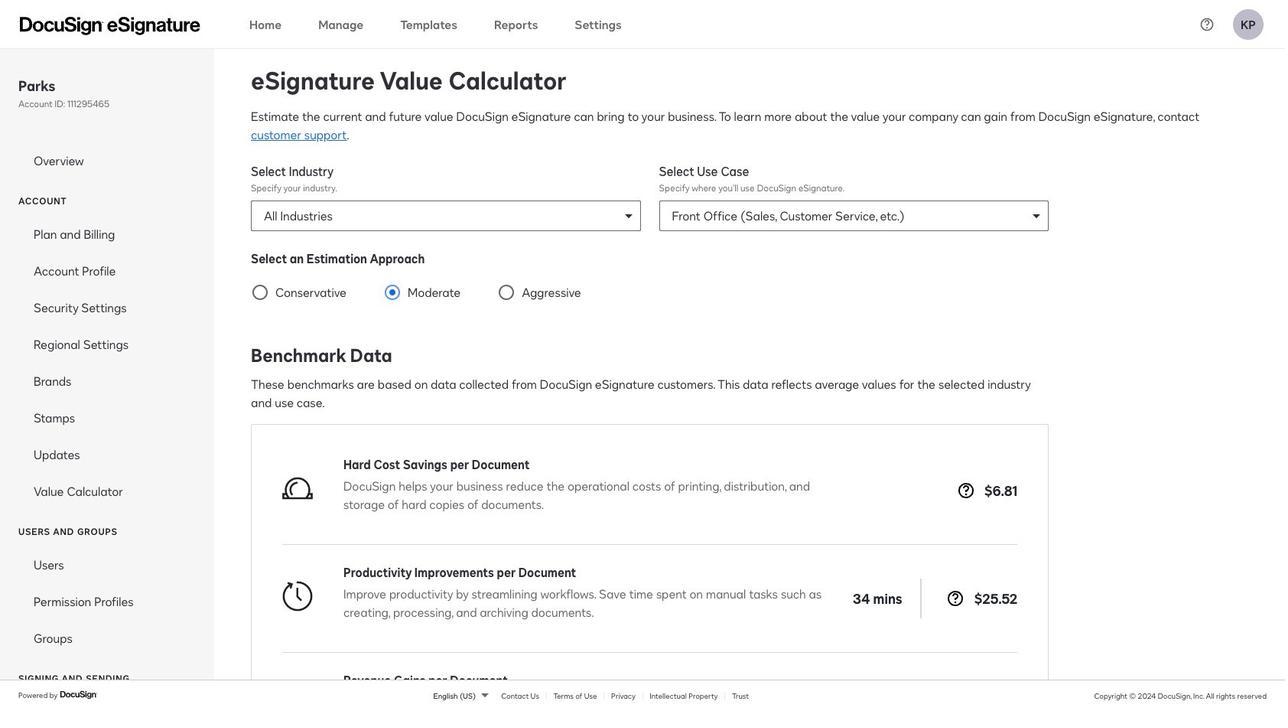Task type: locate. For each thing, give the bounding box(es) containing it.
account element
[[0, 216, 214, 510]]

users and groups element
[[0, 547, 214, 657]]



Task type: vqa. For each thing, say whether or not it's contained in the screenshot.
alert dialog
no



Task type: describe. For each thing, give the bounding box(es) containing it.
hard cost savings per document image
[[282, 473, 313, 504]]

docusign image
[[60, 689, 98, 701]]

docusign admin image
[[20, 16, 201, 35]]

productivity improvements per document image
[[282, 581, 313, 612]]



